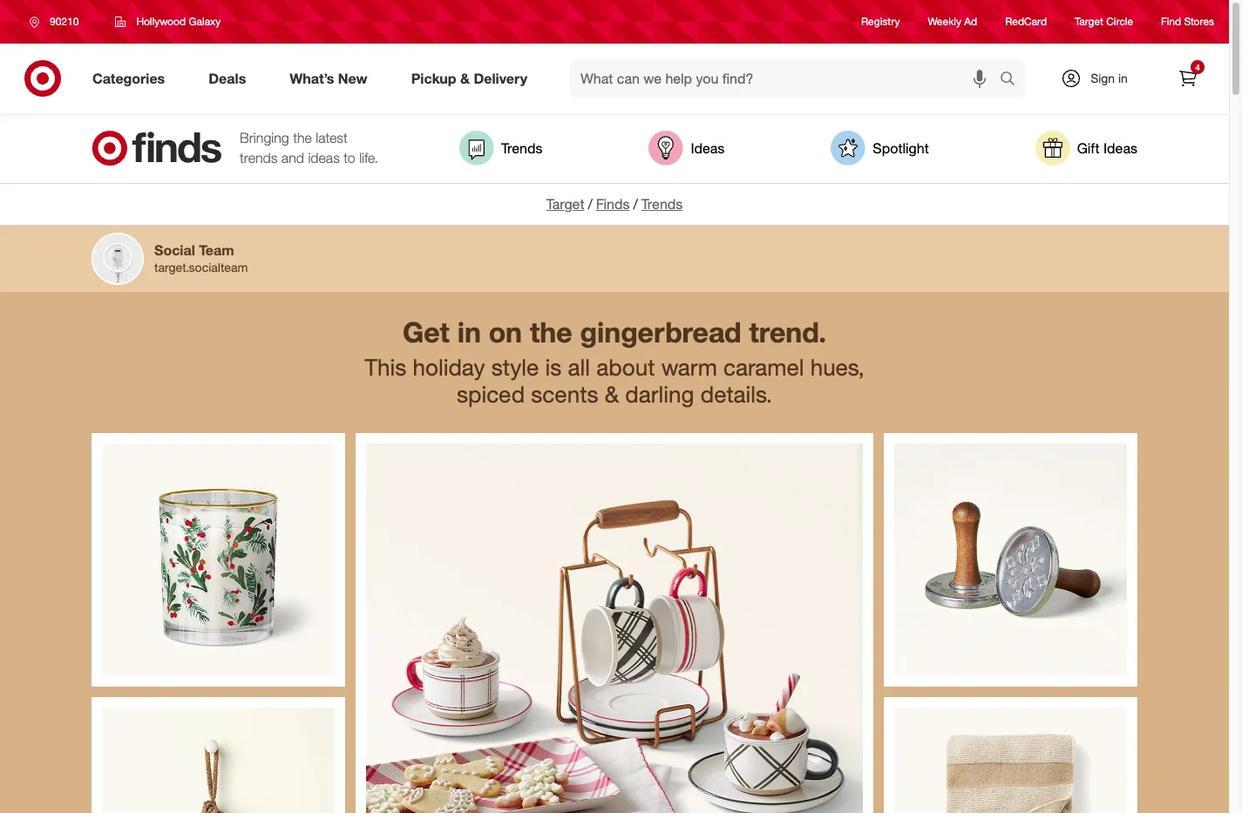 Task type: locate. For each thing, give the bounding box(es) containing it.
target left circle
[[1075, 15, 1104, 28]]

team
[[199, 241, 234, 259]]

deals link
[[194, 59, 268, 98]]

spotlight link
[[831, 131, 929, 166]]

trends
[[501, 139, 543, 157], [642, 195, 683, 213]]

1 horizontal spatial trends link
[[642, 195, 683, 213]]

is
[[546, 353, 562, 381]]

0 vertical spatial target
[[1075, 15, 1104, 28]]

90210 button
[[18, 6, 97, 38]]

ideas link
[[649, 131, 725, 166]]

in
[[1119, 71, 1128, 85], [458, 316, 481, 350]]

1 horizontal spatial in
[[1119, 71, 1128, 85]]

& right pickup
[[460, 69, 470, 87]]

What can we help you find? suggestions appear below search field
[[570, 59, 1005, 98]]

1 vertical spatial &
[[605, 381, 619, 409]]

/ right finds link
[[634, 195, 638, 213]]

find stores link
[[1162, 14, 1215, 29]]

hues,
[[811, 353, 865, 381]]

find stores
[[1162, 15, 1215, 28]]

holiday
[[413, 353, 485, 381]]

target finds image
[[92, 131, 222, 166]]

1 vertical spatial target
[[547, 195, 585, 213]]

weekly ad link
[[928, 14, 978, 29]]

1 horizontal spatial ideas
[[1104, 139, 1138, 157]]

categories
[[92, 69, 165, 87]]

weekly ad
[[928, 15, 978, 28]]

0 vertical spatial trends link
[[460, 131, 543, 166]]

all
[[568, 353, 590, 381]]

ideas
[[308, 149, 340, 167]]

life.
[[359, 149, 378, 167]]

ideas
[[691, 139, 725, 157], [1104, 139, 1138, 157]]

0 horizontal spatial &
[[460, 69, 470, 87]]

pickup & delivery link
[[397, 59, 549, 98]]

the up the and
[[293, 129, 312, 147]]

0 horizontal spatial the
[[293, 129, 312, 147]]

& right all
[[605, 381, 619, 409]]

spotlight
[[873, 139, 929, 157]]

target link
[[547, 195, 585, 213]]

style
[[492, 353, 539, 381]]

&
[[460, 69, 470, 87], [605, 381, 619, 409]]

the inside bringing the latest trends and ideas to life.
[[293, 129, 312, 147]]

warm
[[662, 353, 718, 381]]

0 vertical spatial in
[[1119, 71, 1128, 85]]

target left finds
[[547, 195, 585, 213]]

/
[[588, 195, 593, 213], [634, 195, 638, 213]]

0 horizontal spatial target
[[547, 195, 585, 213]]

target.socialteam
[[154, 260, 248, 275]]

1 vertical spatial in
[[458, 316, 481, 350]]

2 ideas from the left
[[1104, 139, 1138, 157]]

and
[[282, 149, 304, 167]]

get in on the gingerbread trend. this holiday style is all about warm caramel hues, spiced scents & darling details.
[[365, 316, 871, 409]]

registry
[[862, 15, 900, 28]]

target for target circle
[[1075, 15, 1104, 28]]

0 vertical spatial trends
[[501, 139, 543, 157]]

in left on
[[458, 316, 481, 350]]

trends right finds
[[642, 195, 683, 213]]

on
[[489, 316, 522, 350]]

target
[[1075, 15, 1104, 28], [547, 195, 585, 213]]

0 vertical spatial the
[[293, 129, 312, 147]]

1 horizontal spatial &
[[605, 381, 619, 409]]

/ left finds
[[588, 195, 593, 213]]

4 link
[[1170, 59, 1208, 98]]

new
[[338, 69, 368, 87]]

trends
[[240, 149, 278, 167]]

1 horizontal spatial the
[[530, 316, 573, 350]]

1 horizontal spatial trends
[[642, 195, 683, 213]]

1 horizontal spatial /
[[634, 195, 638, 213]]

0 vertical spatial &
[[460, 69, 470, 87]]

stores
[[1185, 15, 1215, 28]]

trends link down delivery
[[460, 131, 543, 166]]

sign in
[[1091, 71, 1128, 85]]

0 horizontal spatial ideas
[[691, 139, 725, 157]]

in inside get in on the gingerbread trend. this holiday style is all about warm caramel hues, spiced scents & darling details.
[[458, 316, 481, 350]]

about
[[597, 353, 655, 381]]

finds
[[596, 195, 630, 213]]

0 horizontal spatial /
[[588, 195, 593, 213]]

trends down delivery
[[501, 139, 543, 157]]

trends link right finds
[[642, 195, 683, 213]]

trends link
[[460, 131, 543, 166], [642, 195, 683, 213]]

1 vertical spatial the
[[530, 316, 573, 350]]

the up is
[[530, 316, 573, 350]]

2 / from the left
[[634, 195, 638, 213]]

1 horizontal spatial target
[[1075, 15, 1104, 28]]

0 horizontal spatial trends
[[501, 139, 543, 157]]

in for get
[[458, 316, 481, 350]]

0 horizontal spatial in
[[458, 316, 481, 350]]

scents
[[531, 381, 599, 409]]

categories link
[[78, 59, 187, 98]]

what's new link
[[275, 59, 390, 98]]

search button
[[992, 59, 1034, 101]]

in right sign
[[1119, 71, 1128, 85]]

the
[[293, 129, 312, 147], [530, 316, 573, 350]]



Task type: vqa. For each thing, say whether or not it's contained in the screenshot.
enjoy.
no



Task type: describe. For each thing, give the bounding box(es) containing it.
spiced
[[457, 381, 525, 409]]

search
[[992, 71, 1034, 89]]

sign
[[1091, 71, 1116, 85]]

1 ideas from the left
[[691, 139, 725, 157]]

the inside get in on the gingerbread trend. this holiday style is all about warm caramel hues, spiced scents & darling details.
[[530, 316, 573, 350]]

target for target / finds / trends
[[547, 195, 585, 213]]

gift ideas link
[[1036, 131, 1138, 166]]

find
[[1162, 15, 1182, 28]]

1 vertical spatial trends
[[642, 195, 683, 213]]

darling
[[626, 381, 695, 409]]

latest
[[316, 129, 348, 147]]

in for sign
[[1119, 71, 1128, 85]]

get
[[403, 316, 450, 350]]

this
[[365, 353, 407, 381]]

redcard link
[[1006, 14, 1047, 29]]

what's new
[[290, 69, 368, 87]]

ad
[[965, 15, 978, 28]]

hollywood galaxy
[[136, 15, 221, 28]]

bringing the latest trends and ideas to life.
[[240, 129, 378, 167]]

finds link
[[596, 195, 630, 213]]

delivery
[[474, 69, 528, 87]]

1 / from the left
[[588, 195, 593, 213]]

details.
[[701, 381, 773, 409]]

1 vertical spatial trends link
[[642, 195, 683, 213]]

pickup
[[411, 69, 457, 87]]

galaxy
[[189, 15, 221, 28]]

target / finds / trends
[[547, 195, 683, 213]]

what's
[[290, 69, 334, 87]]

sign in link
[[1047, 59, 1156, 98]]

target.socialteam avatar image image
[[93, 234, 142, 283]]

hollywood galaxy button
[[104, 6, 232, 38]]

& inside get in on the gingerbread trend. this holiday style is all about warm caramel hues, spiced scents & darling details.
[[605, 381, 619, 409]]

circle
[[1107, 15, 1134, 28]]

gift
[[1078, 139, 1100, 157]]

pickup & delivery
[[411, 69, 528, 87]]

deals
[[209, 69, 246, 87]]

to
[[344, 149, 356, 167]]

hollywood
[[136, 15, 186, 28]]

4
[[1196, 62, 1201, 72]]

trend.
[[750, 316, 827, 350]]

caramel
[[724, 353, 805, 381]]

gift ideas
[[1078, 139, 1138, 157]]

target circle link
[[1075, 14, 1134, 29]]

gingerbread
[[580, 316, 742, 350]]

trends inside trends link
[[501, 139, 543, 157]]

redcard
[[1006, 15, 1047, 28]]

social
[[154, 241, 195, 259]]

90210
[[50, 15, 79, 28]]

registry link
[[862, 14, 900, 29]]

target circle
[[1075, 15, 1134, 28]]

social team target.socialteam
[[154, 241, 248, 275]]

0 horizontal spatial trends link
[[460, 131, 543, 166]]

weekly
[[928, 15, 962, 28]]

bringing
[[240, 129, 289, 147]]



